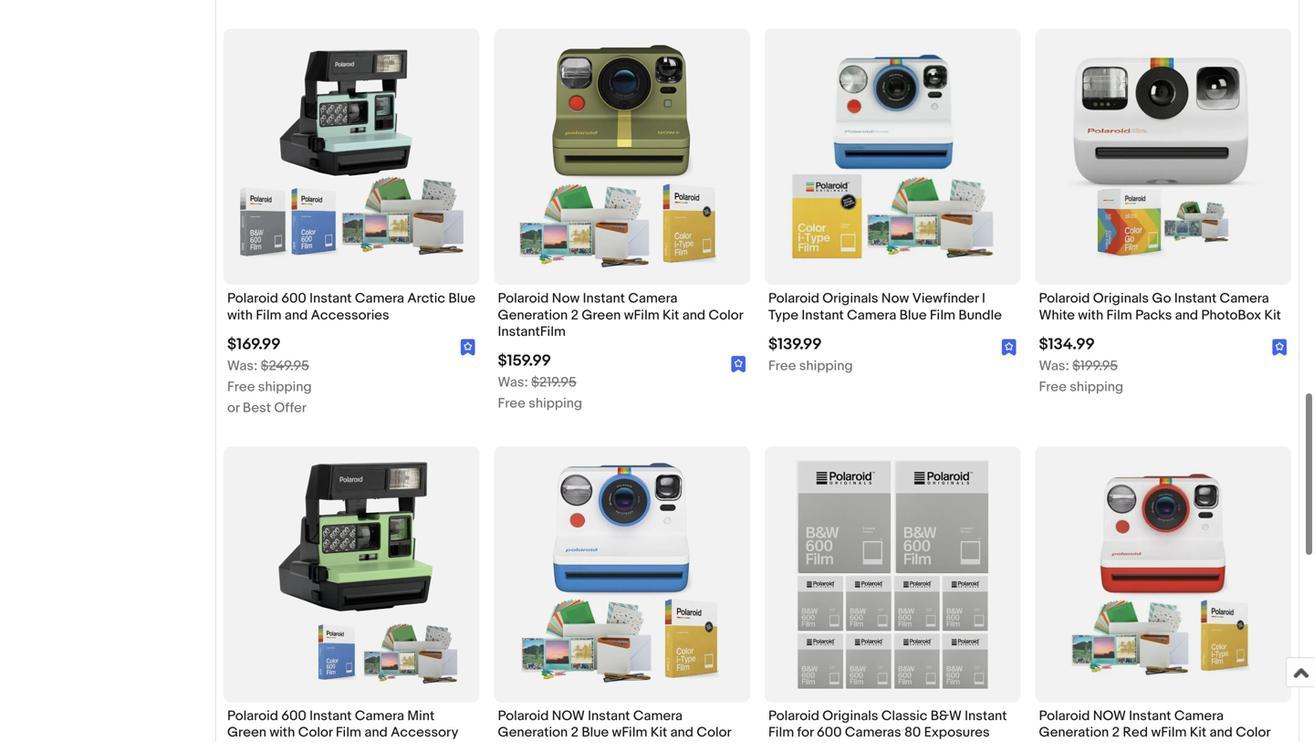 Task type: describe. For each thing, give the bounding box(es) containing it.
camera for polaroid 600 instant camera arctic blue with film and accessories
[[355, 290, 404, 307]]

now inside polaroid now instant camera generation 2 green wfilm kit and color instantfilm
[[552, 290, 580, 307]]

film inside polaroid originals go instant camera white with film packs and photobox kit
[[1107, 307, 1133, 323]]

was: for $159.99
[[498, 374, 528, 391]]

color for polaroid now instant camera generation 2 green wfilm kit and color instantfilm
[[709, 307, 743, 323]]

originals inside polaroid originals classic b&w instant film for 600 cameras 80 exposures
[[823, 708, 879, 724]]

instant inside polaroid originals go instant camera white with film packs and photobox kit
[[1175, 290, 1217, 307]]

film inside polaroid now instant camera generation 2 red wfilm kit and color instant film
[[1085, 741, 1110, 742]]

instant inside polaroid now instant camera generation 2 green wfilm kit and color instantfilm
[[583, 290, 625, 307]]

generation for polaroid now instant camera generation 2 green wfilm kit and color instantfilm
[[498, 307, 568, 323]]

bundle inside polaroid 600 instant camera mint green with color film and accessory bundle
[[227, 741, 271, 742]]

[object undefined] image for $169.99
[[461, 339, 476, 356]]

instant inside polaroid 600 instant camera arctic blue with film and accessories
[[310, 290, 352, 307]]

mint
[[407, 708, 435, 724]]

[object undefined] image for $169.99
[[461, 339, 476, 356]]

classic
[[882, 708, 928, 724]]

polaroid 600 instant camera mint green with color film and accessory bundle image
[[224, 446, 480, 702]]

cameras
[[845, 724, 902, 741]]

camera for polaroid now instant camera generation 2 red wfilm kit and color instant film
[[1175, 708, 1224, 724]]

kit inside polaroid originals go instant camera white with film packs and photobox kit
[[1265, 307, 1282, 323]]

generation for polaroid now instant camera generation 2 blue wfilm kit and color instant film
[[498, 724, 568, 741]]

film inside polaroid originals classic b&w instant film for 600 cameras 80 exposures
[[769, 724, 794, 741]]

polaroid now instant camera generation 2 green wfilm kit and color instantfilm link
[[498, 290, 747, 345]]

shipping down $139.99
[[799, 358, 853, 374]]

with for $134.99
[[1078, 307, 1104, 323]]

kit for polaroid now instant camera generation 2 red wfilm kit and color instant film
[[1190, 724, 1207, 741]]

was: for $134.99
[[1039, 358, 1070, 374]]

and for polaroid now instant camera generation 2 red wfilm kit and color instant film
[[1210, 724, 1233, 741]]

polaroid originals classic b&w instant film for 600 cameras 80 exposures
[[769, 708, 1007, 741]]

free shipping
[[769, 358, 853, 374]]

$139.99
[[769, 335, 822, 354]]

$219.95
[[531, 374, 577, 391]]

green inside polaroid now instant camera generation 2 green wfilm kit and color instantfilm
[[582, 307, 621, 323]]

free for was: $249.95 free shipping or best offer
[[227, 379, 255, 395]]

instant inside polaroid originals now viewfinder i type instant camera blue film bundle
[[802, 307, 844, 323]]

wfilm for blue
[[612, 724, 648, 741]]

exposures
[[924, 724, 990, 741]]

$169.99
[[227, 335, 281, 354]]

polaroid 600 instant camera arctic blue with film and accessories link
[[227, 290, 476, 328]]

now inside polaroid originals now viewfinder i type instant camera blue film bundle
[[882, 290, 910, 307]]

polaroid for polaroid now instant camera generation 2 green wfilm kit and color instantfilm
[[498, 290, 549, 307]]

polaroid now instant camera generation 2 green wfilm kit and color instantfilm
[[498, 290, 743, 340]]

originals for $139.99
[[823, 290, 879, 307]]

$199.95
[[1073, 358, 1118, 374]]

type
[[769, 307, 799, 323]]

600 for color
[[281, 708, 307, 724]]

wfilm for green
[[624, 307, 660, 323]]

photobox
[[1202, 307, 1262, 323]]

camera for polaroid now instant camera generation 2 green wfilm kit and color instantfilm
[[628, 290, 678, 307]]

instant inside polaroid 600 instant camera mint green with color film and accessory bundle
[[310, 708, 352, 724]]

and for polaroid 600 instant camera mint green with color film and accessory bundle
[[365, 724, 388, 741]]

polaroid for polaroid originals classic b&w instant film for 600 cameras 80 exposures
[[769, 708, 820, 724]]

2 for blue
[[571, 724, 579, 741]]

[object undefined] image for $134.99
[[1273, 339, 1288, 356]]

polaroid now instant camera generation 2 blue wfilm kit and color instant film
[[498, 708, 731, 742]]

polaroid for polaroid now instant camera generation 2 red wfilm kit and color instant film
[[1039, 708, 1090, 724]]

$134.99
[[1039, 335, 1095, 354]]

and for polaroid originals go instant camera white with film packs and photobox kit
[[1175, 307, 1199, 323]]

originals for $134.99
[[1093, 290, 1149, 307]]

offer
[[274, 400, 307, 416]]

go
[[1152, 290, 1172, 307]]

bundle inside polaroid originals now viewfinder i type instant camera blue film bundle
[[959, 307, 1002, 323]]

film inside 'polaroid now instant camera generation 2 blue wfilm kit and color instant film'
[[543, 741, 569, 742]]

polaroid originals classic b&w instant film for 600 cameras 80 exposures link
[[769, 708, 1017, 742]]

$249.95
[[261, 358, 309, 374]]

polaroid 600 instant camera arctic blue with film and accessories
[[227, 290, 476, 323]]

[object undefined] image for $139.99
[[1002, 339, 1017, 356]]

with for $169.99
[[227, 307, 253, 323]]

polaroid now instant camera generation 2 blue wfilm kit and color instant film link
[[498, 708, 747, 742]]

green inside polaroid 600 instant camera mint green with color film and accessory bundle
[[227, 724, 267, 741]]

shipping for was: $249.95 free shipping or best offer
[[258, 379, 312, 395]]



Task type: vqa. For each thing, say whether or not it's contained in the screenshot.
Material
no



Task type: locate. For each thing, give the bounding box(es) containing it.
2 inside polaroid now instant camera generation 2 red wfilm kit and color instant film
[[1112, 724, 1120, 741]]

polaroid for polaroid 600 instant camera mint green with color film and accessory bundle
[[227, 708, 278, 724]]

film
[[256, 307, 282, 323], [930, 307, 956, 323], [1107, 307, 1133, 323], [336, 724, 362, 741], [769, 724, 794, 741], [543, 741, 569, 742], [1085, 741, 1110, 742]]

and inside polaroid now instant camera generation 2 green wfilm kit and color instantfilm
[[683, 307, 706, 323]]

2 inside polaroid now instant camera generation 2 green wfilm kit and color instantfilm
[[571, 307, 579, 323]]

1 now from the left
[[552, 708, 585, 724]]

camera inside polaroid 600 instant camera arctic blue with film and accessories
[[355, 290, 404, 307]]

i
[[982, 290, 986, 307]]

polaroid inside polaroid originals go instant camera white with film packs and photobox kit
[[1039, 290, 1090, 307]]

600 inside polaroid 600 instant camera arctic blue with film and accessories
[[281, 290, 307, 307]]

color inside polaroid 600 instant camera mint green with color film and accessory bundle
[[298, 724, 333, 741]]

and for polaroid now instant camera generation 2 blue wfilm kit and color instant film
[[671, 724, 694, 741]]

polaroid
[[227, 290, 278, 307], [498, 290, 549, 307], [769, 290, 820, 307], [1039, 290, 1090, 307], [227, 708, 278, 724], [498, 708, 549, 724], [769, 708, 820, 724], [1039, 708, 1090, 724]]

instant
[[310, 290, 352, 307], [583, 290, 625, 307], [1175, 290, 1217, 307], [802, 307, 844, 323], [310, 708, 352, 724], [588, 708, 630, 724], [965, 708, 1007, 724], [1129, 708, 1172, 724], [498, 741, 540, 742], [1039, 741, 1082, 742]]

now
[[552, 290, 580, 307], [882, 290, 910, 307]]

polaroid inside polaroid originals now viewfinder i type instant camera blue film bundle
[[769, 290, 820, 307]]

polaroid 600 instant camera mint green with color film and accessory bundle link
[[227, 708, 476, 742]]

now inside polaroid now instant camera generation 2 red wfilm kit and color instant film
[[1093, 708, 1126, 724]]

kit inside polaroid now instant camera generation 2 green wfilm kit and color instantfilm
[[663, 307, 680, 323]]

color
[[709, 307, 743, 323], [298, 724, 333, 741], [697, 724, 731, 741], [1236, 724, 1271, 741]]

shipping down $219.95
[[529, 395, 583, 412]]

was: $199.95 free shipping
[[1039, 358, 1124, 395]]

0 horizontal spatial green
[[227, 724, 267, 741]]

free for was: $199.95 free shipping
[[1039, 379, 1067, 395]]

bundle
[[959, 307, 1002, 323], [227, 741, 271, 742]]

film inside polaroid originals now viewfinder i type instant camera blue film bundle
[[930, 307, 956, 323]]

0 vertical spatial bundle
[[959, 307, 1002, 323]]

now left the 'viewfinder'
[[882, 290, 910, 307]]

was:
[[227, 358, 258, 374], [1039, 358, 1070, 374], [498, 374, 528, 391]]

polaroid for polaroid now instant camera generation 2 blue wfilm kit and color instant film
[[498, 708, 549, 724]]

and inside polaroid 600 instant camera mint green with color film and accessory bundle
[[365, 724, 388, 741]]

1 horizontal spatial with
[[270, 724, 295, 741]]

2
[[571, 307, 579, 323], [571, 724, 579, 741], [1112, 724, 1120, 741]]

1 horizontal spatial green
[[582, 307, 621, 323]]

kit
[[663, 307, 680, 323], [1265, 307, 1282, 323], [651, 724, 668, 741], [1190, 724, 1207, 741]]

polaroid 600 instant camera arctic blue with film and accessories image
[[224, 29, 480, 285]]

$159.99
[[498, 352, 551, 371]]

with inside polaroid 600 instant camera arctic blue with film and accessories
[[227, 307, 253, 323]]

blue
[[449, 290, 476, 307], [900, 307, 927, 323], [582, 724, 609, 741]]

was: inside the was: $219.95 free shipping
[[498, 374, 528, 391]]

2 now from the left
[[1093, 708, 1126, 724]]

generation for polaroid now instant camera generation 2 red wfilm kit and color instant film
[[1039, 724, 1109, 741]]

0 horizontal spatial now
[[552, 290, 580, 307]]

was: down $159.99
[[498, 374, 528, 391]]

color for polaroid now instant camera generation 2 red wfilm kit and color instant film
[[1236, 724, 1271, 741]]

color inside 'polaroid now instant camera generation 2 blue wfilm kit and color instant film'
[[697, 724, 731, 741]]

[object undefined] image left $159.99
[[461, 339, 476, 356]]

polaroid inside polaroid 600 instant camera arctic blue with film and accessories
[[227, 290, 278, 307]]

blue inside 'polaroid now instant camera generation 2 blue wfilm kit and color instant film'
[[582, 724, 609, 741]]

shipping inside was: $249.95 free shipping or best offer
[[258, 379, 312, 395]]

originals
[[823, 290, 879, 307], [1093, 290, 1149, 307], [823, 708, 879, 724]]

0 horizontal spatial with
[[227, 307, 253, 323]]

1 horizontal spatial [object undefined] image
[[731, 356, 747, 372]]

polaroid now instant camera generation 2 green wfilm kit and color instantfilm image
[[494, 29, 750, 285]]

camera for polaroid now instant camera generation 2 blue wfilm kit and color instant film
[[633, 708, 683, 724]]

originals up 'cameras'
[[823, 708, 879, 724]]

and
[[285, 307, 308, 323], [683, 307, 706, 323], [1175, 307, 1199, 323], [365, 724, 388, 741], [671, 724, 694, 741], [1210, 724, 1233, 741]]

accessory
[[391, 724, 458, 741]]

1 horizontal spatial now
[[882, 290, 910, 307]]

polaroid inside polaroid now instant camera generation 2 red wfilm kit and color instant film
[[1039, 708, 1090, 724]]

color inside polaroid now instant camera generation 2 green wfilm kit and color instantfilm
[[709, 307, 743, 323]]

camera inside 'polaroid now instant camera generation 2 blue wfilm kit and color instant film'
[[633, 708, 683, 724]]

polaroid inside 'polaroid now instant camera generation 2 blue wfilm kit and color instant film'
[[498, 708, 549, 724]]

was: inside was: $249.95 free shipping or best offer
[[227, 358, 258, 374]]

free down $134.99
[[1039, 379, 1067, 395]]

generation inside polaroid now instant camera generation 2 red wfilm kit and color instant film
[[1039, 724, 1109, 741]]

polaroid originals classic b&w instant film for 600 cameras 80 exposures image
[[765, 446, 1021, 702]]

600 inside polaroid 600 instant camera mint green with color film and accessory bundle
[[281, 708, 307, 724]]

polaroid originals now viewfinder i type instant camera blue film bundle link
[[769, 290, 1017, 328]]

kit for polaroid now instant camera generation 2 green wfilm kit and color instantfilm
[[663, 307, 680, 323]]

now inside 'polaroid now instant camera generation 2 blue wfilm kit and color instant film'
[[552, 708, 585, 724]]

originals up the free shipping
[[823, 290, 879, 307]]

instant inside polaroid originals classic b&w instant film for 600 cameras 80 exposures
[[965, 708, 1007, 724]]

was: $249.95 free shipping or best offer
[[227, 358, 312, 416]]

wfilm
[[624, 307, 660, 323], [612, 724, 648, 741], [1152, 724, 1187, 741]]

with inside polaroid originals go instant camera white with film packs and photobox kit
[[1078, 307, 1104, 323]]

camera inside polaroid now instant camera generation 2 green wfilm kit and color instantfilm
[[628, 290, 678, 307]]

free
[[769, 358, 796, 374], [227, 379, 255, 395], [1039, 379, 1067, 395], [498, 395, 526, 412]]

0 vertical spatial green
[[582, 307, 621, 323]]

b&w
[[931, 708, 962, 724]]

and inside polaroid 600 instant camera arctic blue with film and accessories
[[285, 307, 308, 323]]

0 horizontal spatial blue
[[449, 290, 476, 307]]

and for polaroid now instant camera generation 2 green wfilm kit and color instantfilm
[[683, 307, 706, 323]]

originals inside polaroid originals go instant camera white with film packs and photobox kit
[[1093, 290, 1149, 307]]

1 horizontal spatial blue
[[582, 724, 609, 741]]

wfilm for red
[[1152, 724, 1187, 741]]

for
[[797, 724, 814, 741]]

camera inside polaroid now instant camera generation 2 red wfilm kit and color instant film
[[1175, 708, 1224, 724]]

arctic
[[407, 290, 445, 307]]

0 horizontal spatial was:
[[227, 358, 258, 374]]

free down $159.99
[[498, 395, 526, 412]]

polaroid for polaroid originals go instant camera white with film packs and photobox kit
[[1039, 290, 1090, 307]]

wfilm inside polaroid now instant camera generation 2 red wfilm kit and color instant film
[[1152, 724, 1187, 741]]

polaroid now instant camera generation 2 red wfilm kit and color instant film image
[[1036, 446, 1292, 702]]

and inside polaroid originals go instant camera white with film packs and photobox kit
[[1175, 307, 1199, 323]]

packs
[[1136, 307, 1172, 323]]

2 horizontal spatial with
[[1078, 307, 1104, 323]]

and inside polaroid now instant camera generation 2 red wfilm kit and color instant film
[[1210, 724, 1233, 741]]

polaroid inside polaroid now instant camera generation 2 green wfilm kit and color instantfilm
[[498, 290, 549, 307]]

shipping down $199.95
[[1070, 379, 1124, 395]]

free inside was: $199.95 free shipping
[[1039, 379, 1067, 395]]

camera
[[355, 290, 404, 307], [628, 290, 678, 307], [1220, 290, 1270, 307], [847, 307, 897, 323], [355, 708, 404, 724], [633, 708, 683, 724], [1175, 708, 1224, 724]]

was: down $169.99
[[227, 358, 258, 374]]

polaroid originals go instant camera white with film packs and photobox kit
[[1039, 290, 1282, 323]]

polaroid now instant camera generation 2 red wfilm kit and color instant film
[[1039, 708, 1271, 742]]

wfilm inside 'polaroid now instant camera generation 2 blue wfilm kit and color instant film'
[[612, 724, 648, 741]]

shipping inside was: $199.95 free shipping
[[1070, 379, 1124, 395]]

2 now from the left
[[882, 290, 910, 307]]

2 for red
[[1112, 724, 1120, 741]]

polaroid now instant camera generation 2 blue wfilm kit and color instant film image
[[494, 446, 750, 702]]

1 horizontal spatial bundle
[[959, 307, 1002, 323]]

originals inside polaroid originals now viewfinder i type instant camera blue film bundle
[[823, 290, 879, 307]]

free for was: $219.95 free shipping
[[498, 395, 526, 412]]

2 for green
[[571, 307, 579, 323]]

camera inside polaroid 600 instant camera mint green with color film and accessory bundle
[[355, 708, 404, 724]]

polaroid 600 instant camera mint green with color film and accessory bundle
[[227, 708, 458, 742]]

polaroid for polaroid 600 instant camera arctic blue with film and accessories
[[227, 290, 278, 307]]

and inside 'polaroid now instant camera generation 2 blue wfilm kit and color instant film'
[[671, 724, 694, 741]]

free down $139.99
[[769, 358, 796, 374]]

blue inside polaroid 600 instant camera arctic blue with film and accessories
[[449, 290, 476, 307]]

wfilm inside polaroid now instant camera generation 2 green wfilm kit and color instantfilm
[[624, 307, 660, 323]]

camera for polaroid 600 instant camera mint green with color film and accessory bundle
[[355, 708, 404, 724]]

polaroid originals go instant camera white with film packs and photobox kit link
[[1039, 290, 1288, 328]]

600 for film
[[281, 290, 307, 307]]

red
[[1123, 724, 1148, 741]]

shipping for was: $219.95 free shipping
[[529, 395, 583, 412]]

now
[[552, 708, 585, 724], [1093, 708, 1126, 724]]

[object undefined] image
[[461, 339, 476, 356], [731, 356, 747, 372]]

blue inside polaroid originals now viewfinder i type instant camera blue film bundle
[[900, 307, 927, 323]]

2 horizontal spatial was:
[[1039, 358, 1070, 374]]

kit for polaroid now instant camera generation 2 blue wfilm kit and color instant film
[[651, 724, 668, 741]]

free inside the was: $219.95 free shipping
[[498, 395, 526, 412]]

shipping for was: $199.95 free shipping
[[1070, 379, 1124, 395]]

now for red
[[1093, 708, 1126, 724]]

camera inside polaroid originals now viewfinder i type instant camera blue film bundle
[[847, 307, 897, 323]]

1 horizontal spatial now
[[1093, 708, 1126, 724]]

free up or in the left bottom of the page
[[227, 379, 255, 395]]

now for blue
[[552, 708, 585, 724]]

2 horizontal spatial blue
[[900, 307, 927, 323]]

was: $219.95 free shipping
[[498, 374, 583, 412]]

now up 'instantfilm'
[[552, 290, 580, 307]]

shipping inside the was: $219.95 free shipping
[[529, 395, 583, 412]]

0 horizontal spatial now
[[552, 708, 585, 724]]

generation inside polaroid now instant camera generation 2 green wfilm kit and color instantfilm
[[498, 307, 568, 323]]

polaroid originals now viewfinder i type instant camera blue film bundle image
[[765, 29, 1021, 285]]

0 horizontal spatial [object undefined] image
[[461, 339, 476, 356]]

80
[[905, 724, 921, 741]]

or
[[227, 400, 240, 416]]

camera inside polaroid originals go instant camera white with film packs and photobox kit
[[1220, 290, 1270, 307]]

polaroid inside polaroid originals classic b&w instant film for 600 cameras 80 exposures
[[769, 708, 820, 724]]

was: down $134.99
[[1039, 358, 1070, 374]]

accessories
[[311, 307, 389, 323]]

polaroid now instant camera generation 2 red wfilm kit and color instant film link
[[1039, 708, 1288, 742]]

viewfinder
[[913, 290, 979, 307]]

kit inside polaroid now instant camera generation 2 red wfilm kit and color instant film
[[1190, 724, 1207, 741]]

free inside was: $249.95 free shipping or best offer
[[227, 379, 255, 395]]

best
[[243, 400, 271, 416]]

[object undefined] image for $159.99
[[731, 356, 747, 372]]

[object undefined] image left the free shipping
[[731, 356, 747, 372]]

film inside polaroid 600 instant camera mint green with color film and accessory bundle
[[336, 724, 362, 741]]

2 inside 'polaroid now instant camera generation 2 blue wfilm kit and color instant film'
[[571, 724, 579, 741]]

[object undefined] image for $159.99
[[731, 355, 747, 372]]

shipping
[[799, 358, 853, 374], [258, 379, 312, 395], [1070, 379, 1124, 395], [529, 395, 583, 412]]

white
[[1039, 307, 1075, 323]]

film inside polaroid 600 instant camera arctic blue with film and accessories
[[256, 307, 282, 323]]

600
[[281, 290, 307, 307], [281, 708, 307, 724], [817, 724, 842, 741]]

1 now from the left
[[552, 290, 580, 307]]

with inside polaroid 600 instant camera mint green with color film and accessory bundle
[[270, 724, 295, 741]]

1 vertical spatial bundle
[[227, 741, 271, 742]]

originals up packs at the top right
[[1093, 290, 1149, 307]]

kit inside 'polaroid now instant camera generation 2 blue wfilm kit and color instant film'
[[651, 724, 668, 741]]

600 inside polaroid originals classic b&w instant film for 600 cameras 80 exposures
[[817, 724, 842, 741]]

polaroid originals now viewfinder i type instant camera blue film bundle
[[769, 290, 1002, 323]]

with
[[227, 307, 253, 323], [1078, 307, 1104, 323], [270, 724, 295, 741]]

1 vertical spatial green
[[227, 724, 267, 741]]

0 horizontal spatial bundle
[[227, 741, 271, 742]]

green
[[582, 307, 621, 323], [227, 724, 267, 741]]

polaroid originals go instant camera white with film packs and photobox kit image
[[1036, 29, 1292, 285]]

generation
[[498, 307, 568, 323], [498, 724, 568, 741], [1039, 724, 1109, 741]]

1 horizontal spatial was:
[[498, 374, 528, 391]]

polaroid inside polaroid 600 instant camera mint green with color film and accessory bundle
[[227, 708, 278, 724]]

shipping down '$249.95'
[[258, 379, 312, 395]]

generation inside 'polaroid now instant camera generation 2 blue wfilm kit and color instant film'
[[498, 724, 568, 741]]

instantfilm
[[498, 324, 566, 340]]

color inside polaroid now instant camera generation 2 red wfilm kit and color instant film
[[1236, 724, 1271, 741]]

was: inside was: $199.95 free shipping
[[1039, 358, 1070, 374]]

polaroid for polaroid originals now viewfinder i type instant camera blue film bundle
[[769, 290, 820, 307]]

color for polaroid now instant camera generation 2 blue wfilm kit and color instant film
[[697, 724, 731, 741]]

[object undefined] image
[[461, 339, 476, 356], [1002, 339, 1017, 356], [1273, 339, 1288, 356], [1002, 339, 1017, 356], [1273, 339, 1288, 356], [731, 355, 747, 372]]



